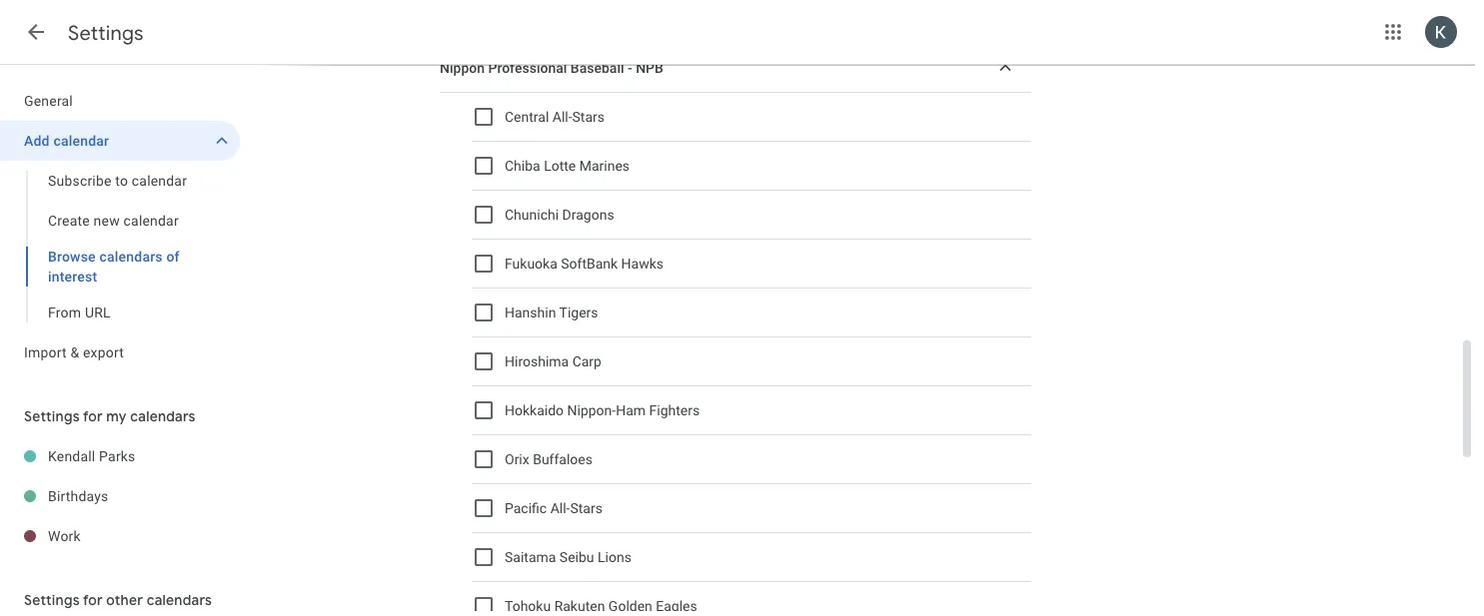 Task type: describe. For each thing, give the bounding box(es) containing it.
chunichi dragons
[[505, 207, 614, 223]]

add
[[24, 132, 50, 149]]

calendar inside add calendar tree item
[[53, 132, 109, 149]]

kendall parks tree item
[[0, 437, 240, 477]]

tigers
[[559, 305, 598, 321]]

lotte
[[544, 158, 576, 174]]

all- for central
[[552, 109, 572, 125]]

for for other
[[83, 592, 103, 610]]

new
[[94, 212, 120, 229]]

chunichi
[[505, 207, 559, 223]]

hanshin tigers
[[505, 305, 598, 321]]

of
[[166, 248, 180, 265]]

create
[[48, 212, 90, 229]]

settings for my calendars tree
[[0, 437, 240, 557]]

all- for pacific
[[550, 500, 570, 517]]

baseball
[[570, 60, 624, 76]]

general
[[24, 92, 73, 109]]

&
[[70, 344, 79, 361]]

import
[[24, 344, 67, 361]]

work tree item
[[0, 517, 240, 557]]

add calendar
[[24, 132, 109, 149]]

hiroshima
[[505, 354, 569, 370]]

nippon
[[440, 60, 485, 76]]

dragons
[[562, 207, 614, 223]]

birthdays
[[48, 488, 108, 505]]

fighters
[[649, 402, 700, 419]]

to
[[115, 172, 128, 189]]

central
[[505, 109, 549, 125]]

calendars inside 'browse calendars of interest'
[[99, 248, 163, 265]]

work link
[[48, 517, 240, 557]]

add calendar tree item
[[0, 121, 240, 161]]

browse calendars of interest
[[48, 248, 180, 285]]

chiba lotte marines
[[505, 158, 630, 174]]

calendar for create new calendar
[[123, 212, 179, 229]]

nippon-
[[567, 402, 616, 419]]

birthdays tree item
[[0, 477, 240, 517]]

hokkaido
[[505, 402, 564, 419]]

nippon professional baseball - npb tree item
[[440, 44, 1031, 93]]

stars for pacific all-stars
[[570, 500, 602, 517]]

browse
[[48, 248, 96, 265]]

create new calendar
[[48, 212, 179, 229]]

fukuoka softbank hawks
[[505, 256, 664, 272]]

work
[[48, 528, 81, 545]]

export
[[83, 344, 124, 361]]

hawks
[[621, 256, 664, 272]]

settings for settings for my calendars
[[24, 408, 80, 426]]

chiba
[[505, 158, 540, 174]]

for for my
[[83, 408, 103, 426]]

hanshin
[[505, 305, 556, 321]]

settings heading
[[68, 20, 144, 45]]

calendars for other
[[147, 592, 212, 610]]

carp
[[572, 354, 602, 370]]

settings for settings for other calendars
[[24, 592, 80, 610]]

hokkaido nippon-ham fighters
[[505, 402, 700, 419]]

orix
[[505, 451, 529, 468]]

from url
[[48, 304, 111, 321]]



Task type: vqa. For each thing, say whether or not it's contained in the screenshot.
Chiba
yes



Task type: locate. For each thing, give the bounding box(es) containing it.
birthdays link
[[48, 477, 240, 517]]

all- right central
[[552, 109, 572, 125]]

orix buffaloes
[[505, 451, 593, 468]]

settings for other calendars
[[24, 592, 212, 610]]

pacific all-stars
[[505, 500, 602, 517]]

for left other
[[83, 592, 103, 610]]

2 for from the top
[[83, 592, 103, 610]]

calendar up 'of'
[[123, 212, 179, 229]]

for left 'my'
[[83, 408, 103, 426]]

npb
[[636, 60, 663, 76]]

saitama
[[505, 549, 556, 566]]

group containing subscribe to calendar
[[0, 161, 240, 333]]

pacific
[[505, 500, 547, 517]]

stars up seibu
[[570, 500, 602, 517]]

0 vertical spatial all-
[[552, 109, 572, 125]]

seibu
[[559, 549, 594, 566]]

calendars down create new calendar
[[99, 248, 163, 265]]

all- right pacific
[[550, 500, 570, 517]]

calendar right to
[[132, 172, 187, 189]]

kendall
[[48, 448, 95, 465]]

1 vertical spatial stars
[[570, 500, 602, 517]]

softbank
[[561, 256, 618, 272]]

calendar
[[53, 132, 109, 149], [132, 172, 187, 189], [123, 212, 179, 229]]

fukuoka
[[505, 256, 557, 272]]

for
[[83, 408, 103, 426], [83, 592, 103, 610]]

calendar for subscribe to calendar
[[132, 172, 187, 189]]

saitama seibu lions
[[505, 549, 631, 566]]

tree
[[0, 81, 240, 373]]

all-
[[552, 109, 572, 125], [550, 500, 570, 517]]

settings right go back icon
[[68, 20, 144, 45]]

1 vertical spatial all-
[[550, 500, 570, 517]]

ham
[[616, 402, 646, 419]]

0 vertical spatial stars
[[572, 109, 605, 125]]

professional
[[488, 60, 567, 76]]

settings for settings
[[68, 20, 144, 45]]

hiroshima carp
[[505, 354, 602, 370]]

settings down work
[[24, 592, 80, 610]]

buffaloes
[[533, 451, 593, 468]]

parks
[[99, 448, 135, 465]]

import & export
[[24, 344, 124, 361]]

-
[[628, 60, 632, 76]]

0 vertical spatial settings
[[68, 20, 144, 45]]

calendars
[[99, 248, 163, 265], [130, 408, 196, 426], [147, 592, 212, 610]]

stars
[[572, 109, 605, 125], [570, 500, 602, 517]]

other
[[106, 592, 143, 610]]

nippon professional baseball - npb
[[440, 60, 663, 76]]

url
[[85, 304, 111, 321]]

settings for my calendars
[[24, 408, 196, 426]]

2 vertical spatial calendar
[[123, 212, 179, 229]]

calendars for my
[[130, 408, 196, 426]]

calendar up subscribe at left
[[53, 132, 109, 149]]

my
[[106, 408, 127, 426]]

1 vertical spatial calendars
[[130, 408, 196, 426]]

tree containing general
[[0, 81, 240, 373]]

calendars right 'my'
[[130, 408, 196, 426]]

2 vertical spatial calendars
[[147, 592, 212, 610]]

subscribe to calendar
[[48, 172, 187, 189]]

stars down baseball
[[572, 109, 605, 125]]

0 vertical spatial calendars
[[99, 248, 163, 265]]

subscribe
[[48, 172, 112, 189]]

settings
[[68, 20, 144, 45], [24, 408, 80, 426], [24, 592, 80, 610]]

1 vertical spatial for
[[83, 592, 103, 610]]

go back image
[[24, 20, 48, 44]]

kendall parks
[[48, 448, 135, 465]]

settings up kendall
[[24, 408, 80, 426]]

0 vertical spatial calendar
[[53, 132, 109, 149]]

interest
[[48, 268, 97, 285]]

from
[[48, 304, 81, 321]]

stars for central all-stars
[[572, 109, 605, 125]]

marines
[[579, 158, 630, 174]]

0 vertical spatial for
[[83, 408, 103, 426]]

1 for from the top
[[83, 408, 103, 426]]

central all-stars
[[505, 109, 605, 125]]

2 vertical spatial settings
[[24, 592, 80, 610]]

lions
[[598, 549, 631, 566]]

calendars right other
[[147, 592, 212, 610]]

1 vertical spatial calendar
[[132, 172, 187, 189]]

1 vertical spatial settings
[[24, 408, 80, 426]]

group
[[0, 161, 240, 333]]



